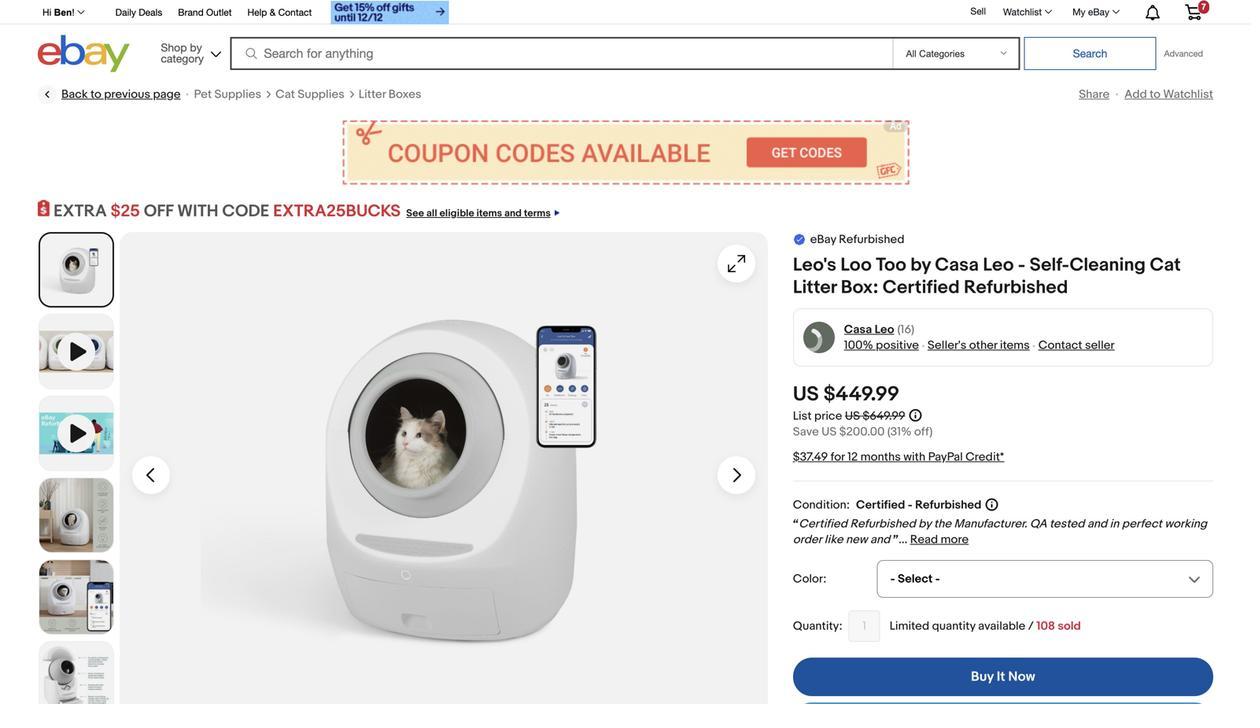 Task type: describe. For each thing, give the bounding box(es) containing it.
sell
[[971, 6, 986, 17]]

buy
[[971, 669, 994, 686]]

2 vertical spatial us
[[822, 425, 837, 439]]

picture 1 of 30 image
[[40, 234, 113, 306]]

Quantity: text field
[[849, 611, 881, 642]]

extra25bucks
[[273, 201, 401, 222]]

brand
[[178, 7, 204, 18]]

leo's loo too by casa leo - self-cleaning cat litter box: certified refurbished - picture 1 of 30 image
[[120, 232, 768, 705]]

hi ben !
[[43, 7, 75, 18]]

boxes
[[389, 87, 422, 102]]

0 horizontal spatial ebay
[[811, 233, 837, 247]]

previous
[[104, 87, 150, 102]]

paypal
[[929, 450, 963, 464]]

add to watchlist
[[1125, 87, 1214, 102]]

1 horizontal spatial watchlist
[[1164, 87, 1214, 102]]

for
[[831, 450, 845, 464]]

refurbished up the the
[[916, 498, 982, 513]]

buy it now
[[971, 669, 1036, 686]]

daily
[[115, 7, 136, 18]]

with
[[904, 450, 926, 464]]

refurbished inside 'leo's loo too by casa leo - self-cleaning cat litter box: certified refurbished'
[[964, 277, 1069, 299]]

to for add
[[1150, 87, 1161, 102]]

litter boxes link
[[359, 87, 422, 102]]

0 horizontal spatial cat
[[276, 87, 295, 102]]

credit*
[[966, 450, 1005, 464]]

&
[[270, 7, 276, 18]]

leo inside 'leo's loo too by casa leo - self-cleaning cat litter box: certified refurbished'
[[983, 254, 1014, 277]]

text__icon image
[[793, 233, 806, 245]]

see all eligible items and terms link
[[401, 201, 560, 222]]

in
[[1110, 517, 1120, 531]]

litter inside 'leo's loo too by casa leo - self-cleaning cat litter box: certified refurbished'
[[793, 277, 837, 299]]

page
[[153, 87, 181, 102]]

litter inside "link"
[[359, 87, 386, 102]]

color
[[793, 572, 823, 587]]

$25
[[111, 201, 140, 222]]

account navigation
[[34, 0, 1214, 26]]

working
[[1165, 517, 1208, 531]]

7 link
[[1176, 0, 1211, 23]]

cat supplies
[[276, 87, 345, 102]]

to for back
[[91, 87, 101, 102]]

perfect
[[1122, 517, 1163, 531]]

leo's
[[793, 254, 837, 277]]

" certified refurbished by the manufacturer.  qa tested and in perfect working order like new and
[[793, 517, 1208, 547]]

outlet
[[206, 7, 232, 18]]

cat inside 'leo's loo too by casa leo - self-cleaning cat litter box: certified refurbished'
[[1150, 254, 1181, 277]]

hi
[[43, 7, 51, 18]]

terms
[[524, 207, 551, 220]]

- inside 'leo's loo too by casa leo - self-cleaning cat litter box: certified refurbished'
[[1018, 254, 1026, 277]]

"
[[893, 533, 899, 547]]

1 vertical spatial casa
[[844, 323, 872, 337]]

get an extra 15% off image
[[331, 1, 449, 24]]

order
[[793, 533, 822, 547]]

category
[[161, 52, 204, 65]]

$200.00
[[840, 425, 885, 439]]

manufacturer.
[[954, 517, 1028, 531]]

extra $25 off with code extra25bucks
[[54, 201, 401, 222]]

picture 3 of 30 image
[[39, 561, 113, 635]]

daily deals link
[[115, 4, 162, 22]]

0 horizontal spatial -
[[908, 498, 913, 513]]

certified inside 'leo's loo too by casa leo - self-cleaning cat litter box: certified refurbished'
[[883, 277, 960, 299]]

shop by category button
[[154, 35, 225, 69]]

condition:
[[793, 498, 850, 513]]

quantity
[[932, 620, 976, 634]]

positive
[[876, 339, 919, 353]]

eligible
[[440, 207, 474, 220]]

12
[[848, 450, 858, 464]]

seller's
[[928, 339, 967, 353]]

supplies for cat supplies
[[298, 87, 345, 102]]

watchlist inside watchlist link
[[1004, 6, 1042, 17]]

list
[[793, 409, 812, 424]]

video 1 of 2 image
[[39, 315, 113, 389]]

108
[[1037, 620, 1056, 634]]

all
[[427, 207, 437, 220]]

1 vertical spatial items
[[1000, 339, 1030, 353]]

0 horizontal spatial and
[[505, 207, 522, 220]]

litter boxes
[[359, 87, 422, 102]]

seller's other items link
[[928, 339, 1030, 353]]

add
[[1125, 87, 1148, 102]]

share
[[1079, 87, 1110, 102]]

100% positive link
[[844, 339, 919, 353]]

shop by category banner
[[34, 0, 1214, 76]]

7
[[1202, 2, 1207, 12]]

$649.99
[[863, 409, 906, 424]]

video 2 of 2 image
[[39, 397, 113, 471]]

qa
[[1030, 517, 1047, 531]]

share button
[[1079, 87, 1110, 102]]

loo
[[841, 254, 872, 277]]

back to previous page
[[61, 87, 181, 102]]

tested
[[1050, 517, 1085, 531]]

$37.49 for 12 months with paypal credit*
[[793, 450, 1005, 464]]

refurbished up loo
[[839, 233, 905, 247]]

contact inside "account" navigation
[[278, 7, 312, 18]]

other
[[970, 339, 998, 353]]

the
[[934, 517, 952, 531]]



Task type: locate. For each thing, give the bounding box(es) containing it.
read
[[911, 533, 938, 547]]

contact right & at the top of the page
[[278, 7, 312, 18]]

available
[[979, 620, 1026, 634]]

too
[[876, 254, 907, 277]]

by inside shop by category
[[190, 41, 202, 54]]

code
[[222, 201, 269, 222]]

limited
[[890, 620, 930, 634]]

cat right pet supplies
[[276, 87, 295, 102]]

pet
[[194, 87, 212, 102]]

$37.49 for 12 months with paypal credit* button
[[793, 450, 1005, 464]]

1 vertical spatial certified
[[856, 498, 906, 513]]

items right other
[[1000, 339, 1030, 353]]

Search for anything text field
[[232, 39, 890, 68]]

1 vertical spatial ebay
[[811, 233, 837, 247]]

by inside " certified refurbished by the manufacturer.  qa tested and in perfect working order like new and
[[919, 517, 932, 531]]

1 vertical spatial and
[[1088, 517, 1108, 531]]

help & contact
[[248, 7, 312, 18]]

see all eligible items and terms
[[406, 207, 551, 220]]

2 horizontal spatial us
[[845, 409, 860, 424]]

2 horizontal spatial and
[[1088, 517, 1108, 531]]

0 horizontal spatial leo
[[875, 323, 895, 337]]

0 vertical spatial watchlist
[[1004, 6, 1042, 17]]

0 horizontal spatial litter
[[359, 87, 386, 102]]

leo
[[983, 254, 1014, 277], [875, 323, 895, 337]]

2 vertical spatial by
[[919, 517, 932, 531]]

refurbished
[[839, 233, 905, 247], [964, 277, 1069, 299], [916, 498, 982, 513], [850, 517, 916, 531]]

casa up 100%
[[844, 323, 872, 337]]

us up $200.00
[[845, 409, 860, 424]]

1 vertical spatial watchlist
[[1164, 87, 1214, 102]]

(31%
[[888, 425, 912, 439]]

2 to from the left
[[1150, 87, 1161, 102]]

my ebay link
[[1064, 2, 1127, 21]]

casa leo link
[[844, 322, 895, 338]]

add to watchlist link
[[1125, 87, 1214, 102]]

certified - refurbished
[[856, 498, 982, 513]]

/
[[1029, 620, 1034, 634]]

daily deals
[[115, 7, 162, 18]]

litter left boxes
[[359, 87, 386, 102]]

2 vertical spatial and
[[871, 533, 891, 547]]

more information - about this item condition image
[[986, 499, 998, 511]]

certified up "
[[856, 498, 906, 513]]

my
[[1073, 6, 1086, 17]]

ben
[[54, 7, 72, 18]]

1 vertical spatial leo
[[875, 323, 895, 337]]

0 horizontal spatial items
[[477, 207, 502, 220]]

by inside 'leo's loo too by casa leo - self-cleaning cat litter box: certified refurbished'
[[911, 254, 931, 277]]

contact seller
[[1039, 339, 1115, 353]]

2 supplies from the left
[[298, 87, 345, 102]]

self-
[[1030, 254, 1070, 277]]

us up list
[[793, 383, 819, 407]]

0 horizontal spatial contact
[[278, 7, 312, 18]]

to right back
[[91, 87, 101, 102]]

seller's other items
[[928, 339, 1030, 353]]

1 supplies from the left
[[215, 87, 261, 102]]

by for "
[[919, 517, 932, 531]]

None submit
[[1024, 37, 1157, 70]]

0 horizontal spatial us
[[793, 383, 819, 407]]

0 horizontal spatial to
[[91, 87, 101, 102]]

leo's loo too by casa leo - self-cleaning cat litter box: certified refurbished
[[793, 254, 1181, 299]]

certified up like
[[799, 517, 848, 531]]

casa inside 'leo's loo too by casa leo - self-cleaning cat litter box: certified refurbished'
[[935, 254, 979, 277]]

casa leo image
[[803, 322, 835, 354]]

save
[[793, 425, 819, 439]]

items
[[477, 207, 502, 220], [1000, 339, 1030, 353]]

leo left self- on the right of the page
[[983, 254, 1014, 277]]

pet supplies
[[194, 87, 261, 102]]

0 horizontal spatial watchlist
[[1004, 6, 1042, 17]]

0 vertical spatial by
[[190, 41, 202, 54]]

picture 2 of 30 image
[[39, 479, 113, 553]]

cleaning
[[1070, 254, 1146, 277]]

extra
[[54, 201, 107, 222]]

my ebay
[[1073, 6, 1110, 17]]

0 vertical spatial us
[[793, 383, 819, 407]]

$449.99
[[824, 383, 900, 407]]

0 horizontal spatial supplies
[[215, 87, 261, 102]]

refurbished up other
[[964, 277, 1069, 299]]

2 vertical spatial certified
[[799, 517, 848, 531]]

ebay inside "account" navigation
[[1089, 6, 1110, 17]]

advertisement region
[[339, 117, 912, 187]]

pet supplies link
[[194, 87, 261, 102]]

advanced
[[1165, 48, 1204, 59]]

quantity:
[[793, 620, 843, 634]]

none submit inside shop by category banner
[[1024, 37, 1157, 70]]

1 horizontal spatial cat
[[1150, 254, 1181, 277]]

-
[[1018, 254, 1026, 277], [908, 498, 913, 513]]

to
[[91, 87, 101, 102], [1150, 87, 1161, 102]]

0 vertical spatial contact
[[278, 7, 312, 18]]

seller
[[1086, 339, 1115, 353]]

0 vertical spatial items
[[477, 207, 502, 220]]

more
[[941, 533, 969, 547]]

refurbished inside " certified refurbished by the manufacturer.  qa tested and in perfect working order like new and
[[850, 517, 916, 531]]

1 vertical spatial us
[[845, 409, 860, 424]]

ebay right text__icon
[[811, 233, 837, 247]]

supplies right pet on the left
[[215, 87, 261, 102]]

1 vertical spatial -
[[908, 498, 913, 513]]

1 vertical spatial litter
[[793, 277, 837, 299]]

contact left the seller
[[1039, 339, 1083, 353]]

casa right too
[[935, 254, 979, 277]]

to right "add"
[[1150, 87, 1161, 102]]

1 to from the left
[[91, 87, 101, 102]]

cat right the cleaning
[[1150, 254, 1181, 277]]

contact seller link
[[1039, 339, 1115, 353]]

1 vertical spatial contact
[[1039, 339, 1083, 353]]

box:
[[841, 277, 879, 299]]

1 horizontal spatial leo
[[983, 254, 1014, 277]]

!
[[72, 7, 75, 18]]

0 vertical spatial cat
[[276, 87, 295, 102]]

like
[[825, 533, 843, 547]]

leo up 100% positive link
[[875, 323, 895, 337]]

1 horizontal spatial litter
[[793, 277, 837, 299]]

refurbished up "
[[850, 517, 916, 531]]

1 vertical spatial cat
[[1150, 254, 1181, 277]]

shop
[[161, 41, 187, 54]]

0 horizontal spatial casa
[[844, 323, 872, 337]]

list price us $649.99
[[793, 409, 906, 424]]

watchlist right sell
[[1004, 6, 1042, 17]]

and left terms
[[505, 207, 522, 220]]

and
[[505, 207, 522, 220], [1088, 517, 1108, 531], [871, 533, 891, 547]]

read more link
[[911, 533, 969, 547]]

sell link
[[964, 6, 993, 17]]

0 vertical spatial -
[[1018, 254, 1026, 277]]

1 horizontal spatial contact
[[1039, 339, 1083, 353]]

1 horizontal spatial ebay
[[1089, 6, 1110, 17]]

1 horizontal spatial and
[[871, 533, 891, 547]]

0 vertical spatial certified
[[883, 277, 960, 299]]

0 vertical spatial casa
[[935, 254, 979, 277]]

supplies left litter boxes
[[298, 87, 345, 102]]

100%
[[844, 339, 874, 353]]

1 vertical spatial by
[[911, 254, 931, 277]]

0 vertical spatial leo
[[983, 254, 1014, 277]]

price
[[815, 409, 843, 424]]

ebay refurbished
[[811, 233, 905, 247]]

off
[[144, 201, 174, 222]]

" ... read more
[[893, 533, 969, 547]]

...
[[899, 533, 908, 547]]

picture 4 of 30 image
[[39, 642, 113, 705]]

1 horizontal spatial -
[[1018, 254, 1026, 277]]

certified inside " certified refurbished by the manufacturer.  qa tested and in perfect working order like new and
[[799, 517, 848, 531]]

advanced link
[[1157, 38, 1211, 69]]

certified up the (16)
[[883, 277, 960, 299]]

0 vertical spatial ebay
[[1089, 6, 1110, 17]]

cat supplies link
[[276, 87, 345, 102]]

back
[[61, 87, 88, 102]]

by right shop
[[190, 41, 202, 54]]

by for leo's
[[911, 254, 931, 277]]

- up read
[[908, 498, 913, 513]]

brand outlet
[[178, 7, 232, 18]]

ebay
[[1089, 6, 1110, 17], [811, 233, 837, 247]]

sold
[[1058, 620, 1081, 634]]

with
[[177, 201, 219, 222]]

and left the in
[[1088, 517, 1108, 531]]

casa leo (16)
[[844, 323, 915, 337]]

watchlist down advanced
[[1164, 87, 1214, 102]]

litter left box: at the right top
[[793, 277, 837, 299]]

us down price
[[822, 425, 837, 439]]

supplies for pet supplies
[[215, 87, 261, 102]]

supplies
[[215, 87, 261, 102], [298, 87, 345, 102]]

1 horizontal spatial casa
[[935, 254, 979, 277]]

watchlist link
[[995, 2, 1060, 21]]

0 vertical spatial litter
[[359, 87, 386, 102]]

it
[[997, 669, 1006, 686]]

ebay right my
[[1089, 6, 1110, 17]]

1 horizontal spatial to
[[1150, 87, 1161, 102]]

limited quantity available / 108 sold
[[890, 620, 1081, 634]]

100% positive
[[844, 339, 919, 353]]

1 horizontal spatial supplies
[[298, 87, 345, 102]]

us $449.99
[[793, 383, 900, 407]]

1 horizontal spatial us
[[822, 425, 837, 439]]

1 horizontal spatial items
[[1000, 339, 1030, 353]]

by up read
[[919, 517, 932, 531]]

by right too
[[911, 254, 931, 277]]

and left "
[[871, 533, 891, 547]]

contact
[[278, 7, 312, 18], [1039, 339, 1083, 353]]

buy it now link
[[793, 658, 1214, 697]]

items right the eligible
[[477, 207, 502, 220]]

(16)
[[898, 323, 915, 337]]

months
[[861, 450, 901, 464]]

0 vertical spatial and
[[505, 207, 522, 220]]

certified
[[883, 277, 960, 299], [856, 498, 906, 513], [799, 517, 848, 531]]

- left self- on the right of the page
[[1018, 254, 1026, 277]]



Task type: vqa. For each thing, say whether or not it's contained in the screenshot.
Shop
yes



